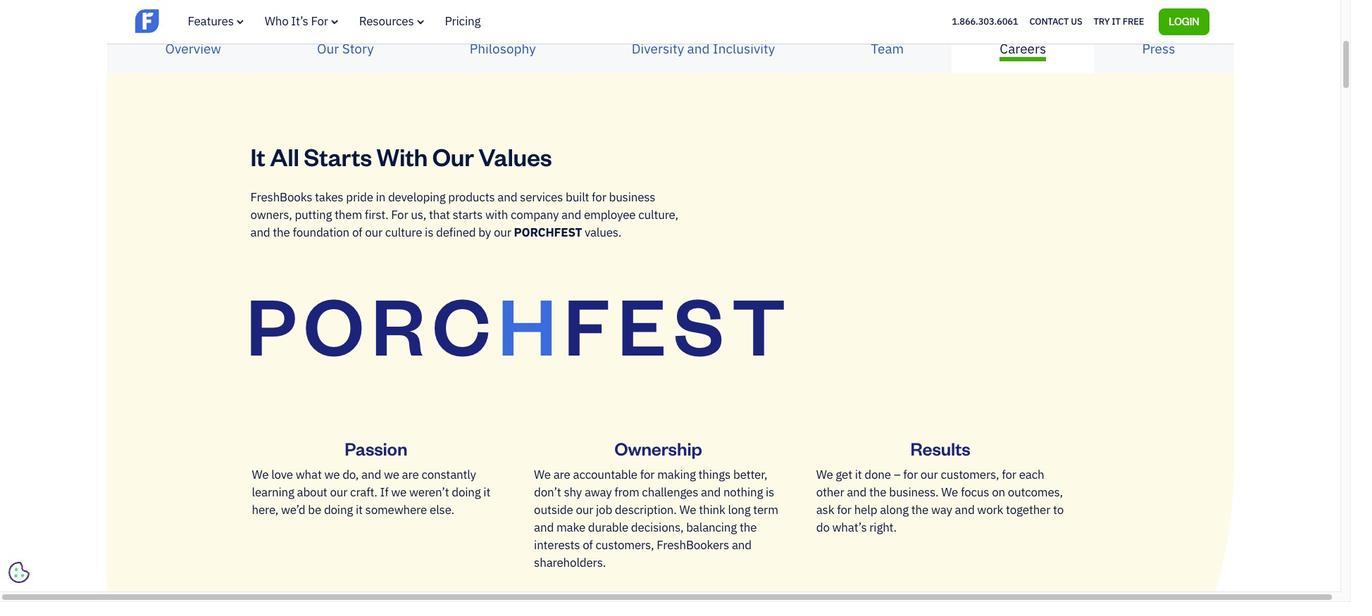 Task type: locate. For each thing, give the bounding box(es) containing it.
0 vertical spatial doing
[[452, 485, 481, 500]]

0 horizontal spatial is
[[425, 225, 433, 240]]

long
[[728, 502, 751, 518]]

things
[[699, 467, 731, 483]]

what
[[296, 467, 322, 483]]

and up with
[[498, 190, 517, 205]]

is down that
[[425, 225, 433, 240]]

the down long
[[740, 520, 757, 535]]

1 are from the left
[[402, 467, 419, 483]]

our up the business.
[[921, 467, 938, 483]]

help
[[854, 502, 877, 518]]

it's
[[291, 13, 308, 29]]

0 vertical spatial of
[[352, 225, 362, 240]]

are inside ownership we are accountable for making things better, don't shy away from challenges and nothing is outside our job description. we think long term and make durable decisions, balancing the interests   of customers, freshbookers and shareholders.
[[553, 467, 570, 483]]

we inside passion we love what we do, and we are constantly learning   about our craft. if we weren't doing it here,   we'd be doing it somewhere else.
[[252, 467, 269, 483]]

inclusivity
[[713, 40, 775, 57]]

that
[[429, 207, 450, 223]]

overview
[[165, 40, 221, 57]]

philosophy
[[470, 40, 536, 57]]

0 vertical spatial for
[[311, 13, 328, 29]]

be
[[308, 502, 321, 518]]

0 horizontal spatial customers,
[[596, 538, 654, 553]]

pricing
[[445, 13, 481, 29]]

0 horizontal spatial our
[[317, 40, 339, 57]]

1 vertical spatial is
[[766, 485, 774, 500]]

careers link
[[952, 28, 1094, 70]]

pricing link
[[445, 13, 481, 29]]

the down done on the right of page
[[869, 485, 886, 500]]

it right the try on the top of page
[[1112, 15, 1121, 27]]

1 vertical spatial customers,
[[596, 538, 654, 553]]

is
[[425, 225, 433, 240], [766, 485, 774, 500]]

contact us
[[1029, 15, 1082, 27]]

0 vertical spatial is
[[425, 225, 433, 240]]

overview link
[[117, 28, 269, 70]]

challenges
[[642, 485, 698, 500]]

p
[[246, 272, 292, 375]]

the down the owners,
[[273, 225, 290, 240]]

for down ownership
[[640, 467, 655, 483]]

and up think
[[701, 485, 721, 500]]

we right if
[[391, 485, 407, 500]]

values.
[[585, 225, 622, 240]]

1 horizontal spatial our
[[432, 141, 474, 172]]

constantly
[[422, 467, 476, 483]]

1 horizontal spatial are
[[553, 467, 570, 483]]

are up shy in the bottom of the page
[[553, 467, 570, 483]]

for right the it's
[[311, 13, 328, 29]]

our inside passion we love what we do, and we are constantly learning   about our craft. if we weren't doing it here,   we'd be doing it somewhere else.
[[330, 485, 347, 500]]

of down them
[[352, 225, 362, 240]]

customers,
[[941, 467, 999, 483], [596, 538, 654, 553]]

customers, up 'focus'
[[941, 467, 999, 483]]

and down 'focus'
[[955, 502, 975, 518]]

doing down the constantly
[[452, 485, 481, 500]]

results
[[910, 437, 970, 460]]

we left think
[[679, 502, 696, 518]]

our down do,
[[330, 485, 347, 500]]

if
[[380, 485, 388, 500]]

1 horizontal spatial is
[[766, 485, 774, 500]]

balancing
[[686, 520, 737, 535]]

interests
[[534, 538, 580, 553]]

our up products
[[432, 141, 474, 172]]

doing
[[452, 485, 481, 500], [324, 502, 353, 518]]

0 horizontal spatial are
[[402, 467, 419, 483]]

we for ownership
[[534, 467, 551, 483]]

doing right be
[[324, 502, 353, 518]]

1 horizontal spatial doing
[[452, 485, 481, 500]]

shareholders.
[[534, 555, 606, 571]]

from
[[614, 485, 639, 500]]

somewhere
[[365, 502, 427, 518]]

decisions,
[[631, 520, 684, 535]]

and down balancing on the bottom right
[[732, 538, 752, 553]]

it all starts with our values
[[250, 141, 552, 172]]

0 vertical spatial our
[[317, 40, 339, 57]]

of down make
[[583, 538, 593, 553]]

results we get it done – for our customers, for each other   and the business. we focus on outcomes, ask for   help along the way and work together to do what's   right.
[[816, 437, 1064, 535]]

2 are from the left
[[553, 467, 570, 483]]

we up learning at the bottom of page
[[252, 467, 269, 483]]

0 horizontal spatial doing
[[324, 502, 353, 518]]

it
[[250, 141, 265, 172]]

o
[[304, 272, 360, 375]]

get
[[836, 467, 852, 483]]

1 horizontal spatial of
[[583, 538, 593, 553]]

porchfest
[[514, 225, 582, 240]]

and inside 'link'
[[687, 40, 710, 57]]

passion we love what we do, and we are constantly learning   about our craft. if we weren't doing it here,   we'd be doing it somewhere else.
[[252, 437, 490, 518]]

is inside ownership we are accountable for making things better, don't shy away from challenges and nothing is outside our job description. we think long term and make durable decisions, balancing the interests   of customers, freshbookers and shareholders.
[[766, 485, 774, 500]]

freshbooks takes pride in developing products and     services built for business owners, putting them first.     for us, that starts with company and employee culture, and the foundation of our culture is defined by our
[[250, 190, 678, 240]]

dialog
[[0, 0, 1351, 602]]

job
[[596, 502, 612, 518]]

business
[[609, 190, 655, 205]]

and up craft.
[[361, 467, 381, 483]]

passion
[[345, 437, 407, 460]]

we
[[324, 467, 340, 483], [384, 467, 399, 483], [391, 485, 407, 500]]

for up culture
[[391, 207, 408, 223]]

for up employee
[[592, 190, 606, 205]]

freshbooks
[[250, 190, 312, 205]]

think
[[699, 502, 725, 518]]

contact
[[1029, 15, 1069, 27]]

c
[[432, 272, 486, 375]]

our
[[317, 40, 339, 57], [432, 141, 474, 172]]

0 horizontal spatial of
[[352, 225, 362, 240]]

first.
[[365, 207, 388, 223]]

and right the diversity
[[687, 40, 710, 57]]

focus
[[961, 485, 989, 500]]

1 horizontal spatial for
[[391, 207, 408, 223]]

do
[[816, 520, 830, 535]]

team
[[871, 40, 904, 57]]

weren't
[[409, 485, 449, 500]]

we up way on the bottom of the page
[[941, 485, 958, 500]]

1 horizontal spatial customers,
[[941, 467, 999, 483]]

for inside ownership we are accountable for making things better, don't shy away from challenges and nothing is outside our job description. we think long term and make durable decisions, balancing the interests   of customers, freshbookers and shareholders.
[[640, 467, 655, 483]]

ask
[[816, 502, 834, 518]]

our
[[365, 225, 383, 240], [494, 225, 511, 240], [921, 467, 938, 483], [330, 485, 347, 500], [576, 502, 593, 518]]

are up weren't
[[402, 467, 419, 483]]

foundation
[[293, 225, 349, 240]]

r
[[371, 272, 421, 375]]

features link
[[188, 13, 244, 29]]

description.
[[615, 502, 677, 518]]

customers, down durable
[[596, 538, 654, 553]]

putting
[[295, 207, 332, 223]]

learning
[[252, 485, 294, 500]]

is inside freshbooks takes pride in developing products and     services built for business owners, putting them first.     for us, that starts with company and employee culture, and the foundation of our culture is defined by our
[[425, 225, 433, 240]]

our left "story"
[[317, 40, 339, 57]]

about
[[297, 485, 327, 500]]

away
[[585, 485, 612, 500]]

h
[[498, 272, 552, 375]]

way
[[931, 502, 952, 518]]

other
[[816, 485, 844, 500]]

1 vertical spatial of
[[583, 538, 593, 553]]

for up what's
[[837, 502, 852, 518]]

we up the don't
[[534, 467, 551, 483]]

values
[[479, 141, 552, 172]]

else.
[[430, 502, 454, 518]]

business.
[[889, 485, 939, 500]]

1 vertical spatial for
[[391, 207, 408, 223]]

is up term
[[766, 485, 774, 500]]

our down first.
[[365, 225, 383, 240]]

we up the other
[[816, 467, 833, 483]]

0 vertical spatial customers,
[[941, 467, 999, 483]]

our left the job
[[576, 502, 593, 518]]

built
[[566, 190, 589, 205]]

it right get
[[855, 467, 862, 483]]

our inside ownership we are accountable for making things better, don't shy away from challenges and nothing is outside our job description. we think long term and make durable decisions, balancing the interests   of customers, freshbookers and shareholders.
[[576, 502, 593, 518]]

our story
[[317, 40, 374, 57]]

we
[[252, 467, 269, 483], [534, 467, 551, 483], [816, 467, 833, 483], [941, 485, 958, 500], [679, 502, 696, 518]]

of inside ownership we are accountable for making things better, don't shy away from challenges and nothing is outside our job description. we think long term and make durable decisions, balancing the interests   of customers, freshbookers and shareholders.
[[583, 538, 593, 553]]

customers, inside results we get it done – for our customers, for each other   and the business. we focus on outcomes, ask for   help along the way and work together to do what's   right.
[[941, 467, 999, 483]]



Task type: describe. For each thing, give the bounding box(es) containing it.
customers, inside ownership we are accountable for making things better, don't shy away from challenges and nothing is outside our job description. we think long term and make durable decisions, balancing the interests   of customers, freshbookers and shareholders.
[[596, 538, 654, 553]]

resources link
[[359, 13, 424, 29]]

together
[[1006, 502, 1051, 518]]

with
[[485, 207, 508, 223]]

starts
[[304, 141, 372, 172]]

durable
[[588, 520, 628, 535]]

here,
[[252, 502, 278, 518]]

porchfest values.
[[514, 225, 622, 240]]

right.
[[869, 520, 897, 535]]

who it's for link
[[265, 13, 338, 29]]

team link
[[823, 28, 952, 70]]

with
[[377, 141, 428, 172]]

0 horizontal spatial for
[[311, 13, 328, 29]]

features
[[188, 13, 234, 29]]

our inside results we get it done – for our customers, for each other   and the business. we focus on outcomes, ask for   help along the way and work together to do what's   right.
[[921, 467, 938, 483]]

done
[[865, 467, 891, 483]]

press
[[1142, 40, 1175, 57]]

the inside ownership we are accountable for making things better, don't shy away from challenges and nothing is outside our job description. we think long term and make durable decisions, balancing the interests   of customers, freshbookers and shareholders.
[[740, 520, 757, 535]]

and down the owners,
[[250, 225, 270, 240]]

for inside freshbooks takes pride in developing products and     services built for business owners, putting them first.     for us, that starts with company and employee culture, and the foundation of our culture is defined by our
[[391, 207, 408, 223]]

diversity and inclusivity link
[[584, 28, 823, 70]]

the down the business.
[[911, 502, 929, 518]]

defined
[[436, 225, 476, 240]]

accountable
[[573, 467, 638, 483]]

us
[[1071, 15, 1082, 27]]

story
[[342, 40, 374, 57]]

starts
[[453, 207, 483, 223]]

takes
[[315, 190, 343, 205]]

on
[[992, 485, 1005, 500]]

–
[[894, 467, 901, 483]]

1 vertical spatial our
[[432, 141, 474, 172]]

contact us link
[[1029, 13, 1082, 31]]

who it's for
[[265, 13, 328, 29]]

login link
[[1159, 8, 1209, 35]]

culture,
[[638, 207, 678, 223]]

shy
[[564, 485, 582, 500]]

them
[[335, 207, 362, 223]]

us,
[[411, 207, 426, 223]]

freshbooks logo image
[[135, 8, 244, 34]]

employee
[[584, 207, 636, 223]]

philosophy link
[[422, 28, 584, 70]]

pride
[[346, 190, 373, 205]]

for inside freshbooks takes pride in developing products and     services built for business owners, putting them first.     for us, that starts with company and employee culture, and the foundation of our culture is defined by our
[[592, 190, 606, 205]]

it inside results we get it done – for our customers, for each other   and the business. we focus on outcomes, ask for   help along the way and work together to do what's   right.
[[855, 467, 862, 483]]

outcomes,
[[1008, 485, 1063, 500]]

better,
[[733, 467, 767, 483]]

ownership we are accountable for making things better, don't shy away from challenges and nothing is outside our job description. we think long term and make durable decisions, balancing the interests   of customers, freshbookers and shareholders.
[[534, 437, 778, 571]]

and up help
[[847, 485, 867, 500]]

all
[[270, 141, 299, 172]]

we'd
[[281, 502, 305, 518]]

1 vertical spatial doing
[[324, 502, 353, 518]]

culture
[[385, 225, 422, 240]]

to
[[1053, 502, 1064, 518]]

t
[[732, 272, 782, 375]]

term
[[753, 502, 778, 518]]

of inside freshbooks takes pride in developing products and     services built for business owners, putting them first.     for us, that starts with company and employee culture, and the foundation of our culture is defined by our
[[352, 225, 362, 240]]

press link
[[1094, 28, 1223, 70]]

it right weren't
[[483, 485, 490, 500]]

our story link
[[269, 28, 422, 70]]

we for passion
[[252, 467, 269, 483]]

the inside freshbooks takes pride in developing products and     services built for business owners, putting them first.     for us, that starts with company and employee culture, and the foundation of our culture is defined by our
[[273, 225, 290, 240]]

owners,
[[250, 207, 292, 223]]

are inside passion we love what we do, and we are constantly learning   about our craft. if we weren't doing it here,   we'd be doing it somewhere else.
[[402, 467, 419, 483]]

diversity and inclusivity
[[632, 40, 775, 57]]

craft.
[[350, 485, 377, 500]]

e
[[618, 272, 662, 375]]

services
[[520, 190, 563, 205]]

along
[[880, 502, 909, 518]]

our right by
[[494, 225, 511, 240]]

outside
[[534, 502, 573, 518]]

diversity
[[632, 40, 684, 57]]

ownership
[[614, 437, 702, 460]]

we for results
[[816, 467, 833, 483]]

what's
[[832, 520, 867, 535]]

in
[[376, 190, 385, 205]]

for right –
[[903, 467, 918, 483]]

and up porchfest values.
[[561, 207, 581, 223]]

company
[[511, 207, 559, 223]]

we left do,
[[324, 467, 340, 483]]

we up if
[[384, 467, 399, 483]]

resources
[[359, 13, 414, 29]]

and inside passion we love what we do, and we are constantly learning   about our craft. if we weren't doing it here,   we'd be doing it somewhere else.
[[361, 467, 381, 483]]

cookie preferences image
[[8, 562, 30, 583]]

cookie consent banner dialog
[[11, 418, 222, 581]]

s
[[674, 272, 720, 375]]

1.866.303.6061
[[952, 15, 1018, 27]]

try it free link
[[1094, 13, 1144, 31]]

don't
[[534, 485, 561, 500]]

and down "outside" on the bottom left of the page
[[534, 520, 554, 535]]

freshbookers
[[657, 538, 729, 553]]

it down craft.
[[356, 502, 363, 518]]

who
[[265, 13, 288, 29]]

by
[[478, 225, 491, 240]]

love
[[271, 467, 293, 483]]

for up on
[[1002, 467, 1016, 483]]



Task type: vqa. For each thing, say whether or not it's contained in the screenshot.
16, at the right
no



